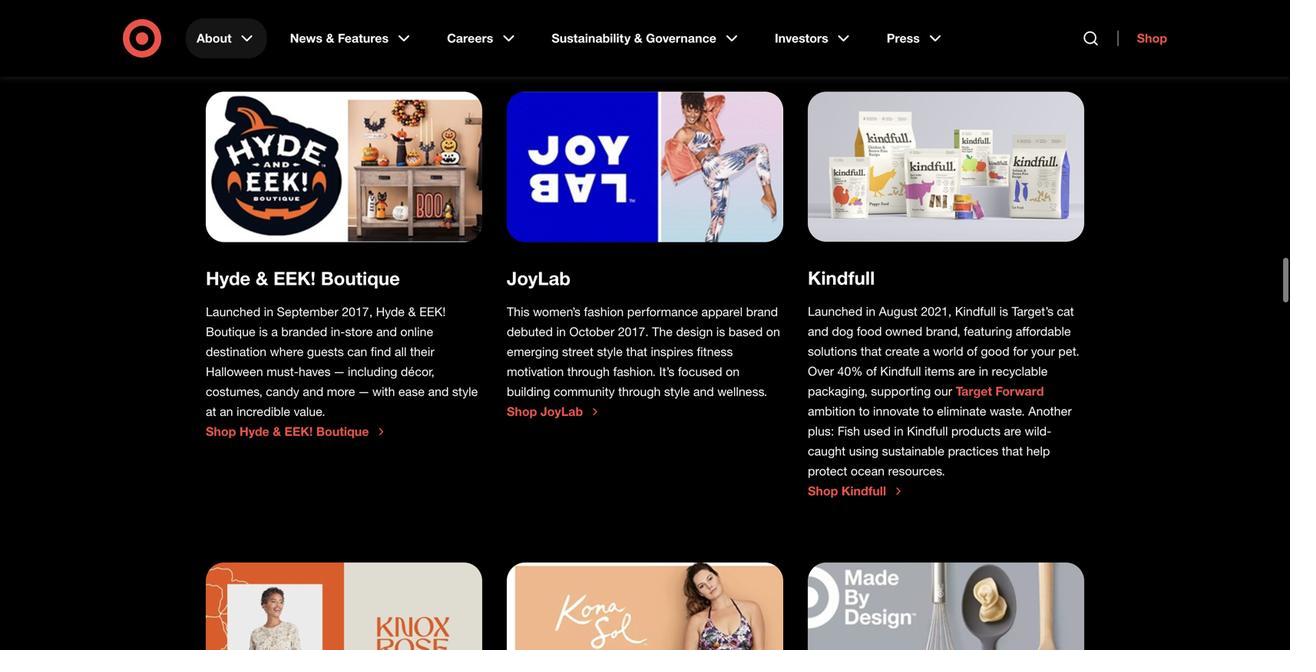 Task type: describe. For each thing, give the bounding box(es) containing it.
packaging,
[[808, 384, 868, 399]]

graphical user interface image for joylab
[[507, 92, 783, 242]]

hyde & eek! boutique
[[206, 267, 400, 290]]

design
[[676, 324, 713, 339]]

2 vertical spatial hyde
[[240, 424, 269, 439]]

sustainable
[[882, 444, 945, 459]]

graphical user interface image for hyde & eek! boutique
[[206, 92, 482, 242]]

this
[[507, 305, 530, 319]]

launched for and
[[808, 304, 863, 319]]

1 horizontal spatial of
[[967, 344, 978, 359]]

in inside this women's fashion performance apparel brand debuted in october 2017. the design is based on emerging street style that inspires fitness motivation through fashion. it's focused on building community through style and wellness. shop joylab
[[556, 324, 566, 339]]

0 horizontal spatial on
[[726, 364, 740, 379]]

0 vertical spatial eek!
[[273, 267, 316, 290]]

in inside 'target forward ambition to innovate to eliminate waste. another plus: fish used in kindfull products are wild- caught using sustainable practices that help protect ocean resources. shop kindfull'
[[894, 424, 904, 439]]

over
[[808, 364, 834, 379]]

used
[[864, 424, 891, 439]]

community
[[554, 384, 615, 399]]

are inside launched in august 2021, kindfull is target's cat and dog food owned brand, featuring affordable solutions that create a world of good for your pet. over 40% of kindfull items are in recyclable packaging, supporting our
[[958, 364, 975, 379]]

another
[[1028, 404, 1072, 419]]

launched for is
[[206, 305, 261, 319]]

fashion
[[584, 305, 624, 319]]

dog
[[832, 324, 853, 339]]

resources.
[[888, 464, 945, 479]]

and inside launched in august 2021, kindfull is target's cat and dog food owned brand, featuring affordable solutions that create a world of good for your pet. over 40% of kindfull items are in recyclable packaging, supporting our
[[808, 324, 829, 339]]

our
[[934, 384, 952, 399]]

press
[[887, 31, 920, 46]]

2017.
[[618, 324, 649, 339]]

this women's fashion performance apparel brand debuted in october 2017. the design is based on emerging street style that inspires fitness motivation through fashion. it's focused on building community through style and wellness. shop joylab
[[507, 305, 780, 419]]

pet.
[[1058, 344, 1080, 359]]

& for governance
[[634, 31, 643, 46]]

cat
[[1057, 304, 1074, 319]]

0 horizontal spatial of
[[866, 364, 877, 379]]

brand
[[746, 305, 778, 319]]

wild-
[[1025, 424, 1052, 439]]

that inside 'target forward ambition to innovate to eliminate waste. another plus: fish used in kindfull products are wild- caught using sustainable practices that help protect ocean resources. shop kindfull'
[[1002, 444, 1023, 459]]

shop inside this women's fashion performance apparel brand debuted in october 2017. the design is based on emerging street style that inspires fitness motivation through fashion. it's focused on building community through style and wellness. shop joylab
[[507, 404, 537, 419]]

performance
[[627, 305, 698, 319]]

ease
[[398, 384, 425, 399]]

news & features link
[[279, 18, 424, 58]]

incredible
[[237, 404, 290, 419]]

target forward ambition to innovate to eliminate waste. another plus: fish used in kindfull products are wild- caught using sustainable practices that help protect ocean resources. shop kindfull
[[808, 384, 1072, 499]]

governance
[[646, 31, 716, 46]]

the
[[652, 324, 673, 339]]

0 vertical spatial hyde
[[206, 267, 251, 290]]

shop joylab link
[[507, 404, 601, 420]]

create
[[885, 344, 920, 359]]

waste.
[[990, 404, 1025, 419]]

women's
[[533, 305, 581, 319]]

news
[[290, 31, 323, 46]]

2017,
[[342, 305, 373, 319]]

shop inside 'target forward ambition to innovate to eliminate waste. another plus: fish used in kindfull products are wild- caught using sustainable practices that help protect ocean resources. shop kindfull'
[[808, 484, 838, 499]]

wellness.
[[717, 384, 767, 399]]

style inside launched in september 2017, hyde & eek! boutique is a branded in-store and online destination where guests can find all their halloween must-haves — including décor, costumes, candy and more — with ease and style at an incredible value. shop hyde & eek! boutique
[[452, 384, 478, 399]]

2 to from the left
[[923, 404, 934, 419]]

launched in august 2021, kindfull is target's cat and dog food owned brand, featuring affordable solutions that create a world of good for your pet. over 40% of kindfull items are in recyclable packaging, supporting our
[[808, 304, 1080, 399]]

all
[[395, 344, 407, 359]]

a inside launched in august 2021, kindfull is target's cat and dog food owned brand, featuring affordable solutions that create a world of good for your pet. over 40% of kindfull items are in recyclable packaging, supporting our
[[923, 344, 930, 359]]

guests
[[307, 344, 344, 359]]

40%
[[838, 364, 863, 379]]

fitness
[[697, 344, 733, 359]]

news & features
[[290, 31, 389, 46]]

1 horizontal spatial —
[[359, 384, 369, 399]]

features
[[338, 31, 389, 46]]

apparel
[[702, 305, 743, 319]]

and down haves
[[303, 384, 324, 399]]

street
[[562, 344, 594, 359]]

for
[[1013, 344, 1028, 359]]

august
[[879, 304, 918, 319]]

motivation
[[507, 364, 564, 379]]

with
[[372, 384, 395, 399]]

1 vertical spatial boutique
[[206, 324, 256, 339]]

text image
[[808, 563, 1084, 650]]

sustainability
[[552, 31, 631, 46]]

about
[[197, 31, 232, 46]]

1 vertical spatial hyde
[[376, 305, 405, 319]]

kindfull up "dog"
[[808, 267, 875, 289]]

good
[[981, 344, 1010, 359]]

affordable
[[1016, 324, 1071, 339]]

in-
[[331, 324, 345, 339]]

brand,
[[926, 324, 961, 339]]

owned
[[885, 324, 923, 339]]

candy
[[266, 384, 299, 399]]

2 horizontal spatial style
[[664, 384, 690, 399]]

store
[[345, 324, 373, 339]]

at
[[206, 404, 216, 419]]

recyclable
[[992, 364, 1048, 379]]

branded
[[281, 324, 327, 339]]

an
[[220, 404, 233, 419]]

online
[[400, 324, 433, 339]]

haves
[[299, 364, 331, 379]]

& for features
[[326, 31, 334, 46]]

and inside this women's fashion performance apparel brand debuted in october 2017. the design is based on emerging street style that inspires fitness motivation through fashion. it's focused on building community through style and wellness. shop joylab
[[693, 384, 714, 399]]

destination
[[206, 344, 267, 359]]

are inside 'target forward ambition to innovate to eliminate waste. another plus: fish used in kindfull products are wild- caught using sustainable practices that help protect ocean resources. shop kindfull'
[[1004, 424, 1021, 439]]

1 to from the left
[[859, 404, 870, 419]]



Task type: vqa. For each thing, say whether or not it's contained in the screenshot.
"Clear all" on the top of the page
no



Task type: locate. For each thing, give the bounding box(es) containing it.
1 vertical spatial —
[[359, 384, 369, 399]]

and left "dog"
[[808, 324, 829, 339]]

0 vertical spatial through
[[567, 364, 610, 379]]

a
[[271, 324, 278, 339], [923, 344, 930, 359]]

innovate
[[873, 404, 919, 419]]

kindfull up the sustainable
[[907, 424, 948, 439]]

on
[[766, 324, 780, 339], [726, 364, 740, 379]]

1 horizontal spatial launched
[[808, 304, 863, 319]]

boutique down value.
[[316, 424, 369, 439]]

value.
[[294, 404, 325, 419]]

0 horizontal spatial that
[[626, 344, 647, 359]]

0 horizontal spatial launched
[[206, 305, 261, 319]]

2 vertical spatial eek!
[[285, 424, 313, 439]]

0 vertical spatial on
[[766, 324, 780, 339]]

that
[[861, 344, 882, 359], [626, 344, 647, 359], [1002, 444, 1023, 459]]

style
[[597, 344, 623, 359], [452, 384, 478, 399], [664, 384, 690, 399]]

fashion.
[[613, 364, 656, 379]]

style down october
[[597, 344, 623, 359]]

to right innovate
[[923, 404, 934, 419]]

sustainability & governance link
[[541, 18, 752, 58]]

protect
[[808, 464, 847, 479]]

is up the featuring
[[999, 304, 1008, 319]]

eek! down value.
[[285, 424, 313, 439]]

1 horizontal spatial is
[[716, 324, 725, 339]]

0 horizontal spatial graphical user interface image
[[206, 92, 482, 242]]

that inside launched in august 2021, kindfull is target's cat and dog food owned brand, featuring affordable solutions that create a world of good for your pet. over 40% of kindfull items are in recyclable packaging, supporting our
[[861, 344, 882, 359]]

1 horizontal spatial that
[[861, 344, 882, 359]]

using
[[849, 444, 879, 459]]

careers
[[447, 31, 493, 46]]

2 graphical user interface image from the left
[[507, 92, 783, 242]]

1 horizontal spatial a
[[923, 344, 930, 359]]

1 vertical spatial are
[[1004, 424, 1021, 439]]

in left september
[[264, 305, 273, 319]]

your
[[1031, 344, 1055, 359]]

kindfull up supporting
[[880, 364, 921, 379]]

in up food
[[866, 304, 876, 319]]

boutique up 2017,
[[321, 267, 400, 290]]

target's
[[1012, 304, 1054, 319]]

shop kindfull link
[[808, 484, 905, 499]]

shop link
[[1118, 31, 1167, 46]]

debuted
[[507, 324, 553, 339]]

joylab up "women's"
[[507, 267, 571, 290]]

1 vertical spatial through
[[618, 384, 661, 399]]

find
[[371, 344, 391, 359]]

2 launched from the left
[[206, 305, 261, 319]]

0 vertical spatial boutique
[[321, 267, 400, 290]]

are
[[958, 364, 975, 379], [1004, 424, 1021, 439]]

forward
[[996, 384, 1044, 399]]

& for eek!
[[256, 267, 268, 290]]

help
[[1027, 444, 1050, 459]]

about link
[[186, 18, 267, 58]]

through down fashion.
[[618, 384, 661, 399]]

a person in a garment image
[[507, 563, 783, 650]]

of left the 'good'
[[967, 344, 978, 359]]

launched inside launched in september 2017, hyde & eek! boutique is a branded in-store and online destination where guests can find all their halloween must-haves — including décor, costumes, candy and more — with ease and style at an incredible value. shop hyde & eek! boutique
[[206, 305, 261, 319]]

that down food
[[861, 344, 882, 359]]

and right ease
[[428, 384, 449, 399]]

are up "target"
[[958, 364, 975, 379]]

1 horizontal spatial style
[[597, 344, 623, 359]]

hyde up destination
[[206, 267, 251, 290]]

kindfull down ocean in the right bottom of the page
[[842, 484, 886, 499]]

more
[[327, 384, 355, 399]]

0 horizontal spatial are
[[958, 364, 975, 379]]

0 horizontal spatial to
[[859, 404, 870, 419]]

building
[[507, 384, 550, 399]]

of right 40%
[[866, 364, 877, 379]]

hyde up online
[[376, 305, 405, 319]]

2021,
[[921, 304, 952, 319]]

1 launched from the left
[[808, 304, 863, 319]]

joylab
[[507, 267, 571, 290], [541, 404, 583, 419]]

careers link
[[436, 18, 529, 58]]

joylab down community
[[541, 404, 583, 419]]

based
[[729, 324, 763, 339]]

— left with
[[359, 384, 369, 399]]

style right ease
[[452, 384, 478, 399]]

1 vertical spatial a
[[923, 344, 930, 359]]

style down it's
[[664, 384, 690, 399]]

a left world
[[923, 344, 930, 359]]

target forward link
[[956, 384, 1044, 399]]

1 vertical spatial on
[[726, 364, 740, 379]]

solutions
[[808, 344, 857, 359]]

graphical user interface image
[[206, 92, 482, 242], [507, 92, 783, 242]]

shop hyde & eek! boutique link
[[206, 424, 387, 440]]

0 vertical spatial are
[[958, 364, 975, 379]]

in down "women's"
[[556, 324, 566, 339]]

to
[[859, 404, 870, 419], [923, 404, 934, 419]]

1 vertical spatial of
[[866, 364, 877, 379]]

0 horizontal spatial is
[[259, 324, 268, 339]]

that inside this women's fashion performance apparel brand debuted in october 2017. the design is based on emerging street style that inspires fitness motivation through fashion. it's focused on building community through style and wellness. shop joylab
[[626, 344, 647, 359]]

is inside this women's fashion performance apparel brand debuted in october 2017. the design is based on emerging street style that inspires fitness motivation through fashion. it's focused on building community through style and wellness. shop joylab
[[716, 324, 725, 339]]

— up more
[[334, 364, 344, 379]]

in inside launched in september 2017, hyde & eek! boutique is a branded in-store and online destination where guests can find all their halloween must-haves — including décor, costumes, candy and more — with ease and style at an incredible value. shop hyde & eek! boutique
[[264, 305, 273, 319]]

0 vertical spatial —
[[334, 364, 344, 379]]

are down waste.
[[1004, 424, 1021, 439]]

1 vertical spatial eek!
[[419, 305, 446, 319]]

0 vertical spatial of
[[967, 344, 978, 359]]

1 graphical user interface image from the left
[[206, 92, 482, 242]]

1 horizontal spatial on
[[766, 324, 780, 339]]

2 horizontal spatial is
[[999, 304, 1008, 319]]

0 horizontal spatial —
[[334, 364, 344, 379]]

caught
[[808, 444, 846, 459]]

that up fashion.
[[626, 344, 647, 359]]

focused
[[678, 364, 722, 379]]

0 horizontal spatial through
[[567, 364, 610, 379]]

on up wellness.
[[726, 364, 740, 379]]

on down brand
[[766, 324, 780, 339]]

1 horizontal spatial graphical user interface image
[[507, 92, 783, 242]]

their
[[410, 344, 434, 359]]

eek! up september
[[273, 267, 316, 290]]

eliminate
[[937, 404, 986, 419]]

shop
[[1137, 31, 1167, 46], [507, 404, 537, 419], [206, 424, 236, 439], [808, 484, 838, 499]]

in down innovate
[[894, 424, 904, 439]]

0 horizontal spatial a
[[271, 324, 278, 339]]

and up find
[[376, 324, 397, 339]]

october
[[569, 324, 615, 339]]

kindfull up the featuring
[[955, 304, 996, 319]]

halloween must-
[[206, 364, 299, 379]]

1 vertical spatial joylab
[[541, 404, 583, 419]]

fish
[[838, 424, 860, 439]]

practices
[[948, 444, 999, 459]]

is inside launched in september 2017, hyde & eek! boutique is a branded in-store and online destination where guests can find all their halloween must-haves — including décor, costumes, candy and more — with ease and style at an incredible value. shop hyde & eek! boutique
[[259, 324, 268, 339]]

emerging
[[507, 344, 559, 359]]

in up "target"
[[979, 364, 988, 379]]

and
[[808, 324, 829, 339], [376, 324, 397, 339], [303, 384, 324, 399], [428, 384, 449, 399], [693, 384, 714, 399]]

launched up "dog"
[[808, 304, 863, 319]]

is down apparel
[[716, 324, 725, 339]]

2 horizontal spatial that
[[1002, 444, 1023, 459]]

0 vertical spatial a
[[271, 324, 278, 339]]

investors link
[[764, 18, 864, 58]]

is inside launched in august 2021, kindfull is target's cat and dog food owned brand, featuring affordable solutions that create a world of good for your pet. over 40% of kindfull items are in recyclable packaging, supporting our
[[999, 304, 1008, 319]]

ambition
[[808, 404, 855, 419]]

launched
[[808, 304, 863, 319], [206, 305, 261, 319]]

september
[[277, 305, 338, 319]]

application image
[[206, 563, 482, 650]]

it's
[[659, 364, 675, 379]]

—
[[334, 364, 344, 379], [359, 384, 369, 399]]

press link
[[876, 18, 955, 58]]

joylab inside this women's fashion performance apparel brand debuted in october 2017. the design is based on emerging street style that inspires fitness motivation through fashion. it's focused on building community through style and wellness. shop joylab
[[541, 404, 583, 419]]

text, timeline image
[[808, 92, 1084, 242]]

a inside launched in september 2017, hyde & eek! boutique is a branded in-store and online destination where guests can find all their halloween must-haves — including décor, costumes, candy and more — with ease and style at an incredible value. shop hyde & eek! boutique
[[271, 324, 278, 339]]

0 vertical spatial joylab
[[507, 267, 571, 290]]

sustainability & governance
[[552, 31, 716, 46]]

items
[[925, 364, 955, 379]]

1 horizontal spatial are
[[1004, 424, 1021, 439]]

to up the used
[[859, 404, 870, 419]]

shop inside launched in september 2017, hyde & eek! boutique is a branded in-store and online destination where guests can find all their halloween must-haves — including décor, costumes, candy and more — with ease and style at an incredible value. shop hyde & eek! boutique
[[206, 424, 236, 439]]

plus:
[[808, 424, 834, 439]]

kindfull
[[808, 267, 875, 289], [955, 304, 996, 319], [880, 364, 921, 379], [907, 424, 948, 439], [842, 484, 886, 499]]

launched in september 2017, hyde & eek! boutique is a branded in-store and online destination where guests can find all their halloween must-haves — including décor, costumes, candy and more — with ease and style at an incredible value. shop hyde & eek! boutique
[[206, 305, 478, 439]]

0 horizontal spatial style
[[452, 384, 478, 399]]

through up community
[[567, 364, 610, 379]]

eek! up online
[[419, 305, 446, 319]]

launched up destination
[[206, 305, 261, 319]]

hyde down 'incredible'
[[240, 424, 269, 439]]

launched inside launched in august 2021, kindfull is target's cat and dog food owned brand, featuring affordable solutions that create a world of good for your pet. over 40% of kindfull items are in recyclable packaging, supporting our
[[808, 304, 863, 319]]

1 horizontal spatial to
[[923, 404, 934, 419]]

inspires
[[651, 344, 693, 359]]

products
[[951, 424, 1001, 439]]

where
[[270, 344, 304, 359]]

a up where
[[271, 324, 278, 339]]

target
[[956, 384, 992, 399]]

featuring
[[964, 324, 1012, 339]]

investors
[[775, 31, 828, 46]]

including décor,
[[348, 364, 435, 379]]

1 horizontal spatial through
[[618, 384, 661, 399]]

eek!
[[273, 267, 316, 290], [419, 305, 446, 319], [285, 424, 313, 439]]

and down focused
[[693, 384, 714, 399]]

hyde
[[206, 267, 251, 290], [376, 305, 405, 319], [240, 424, 269, 439]]

2 vertical spatial boutique
[[316, 424, 369, 439]]

supporting
[[871, 384, 931, 399]]

is up destination
[[259, 324, 268, 339]]

boutique
[[321, 267, 400, 290], [206, 324, 256, 339], [316, 424, 369, 439]]

boutique up destination
[[206, 324, 256, 339]]

that left help
[[1002, 444, 1023, 459]]



